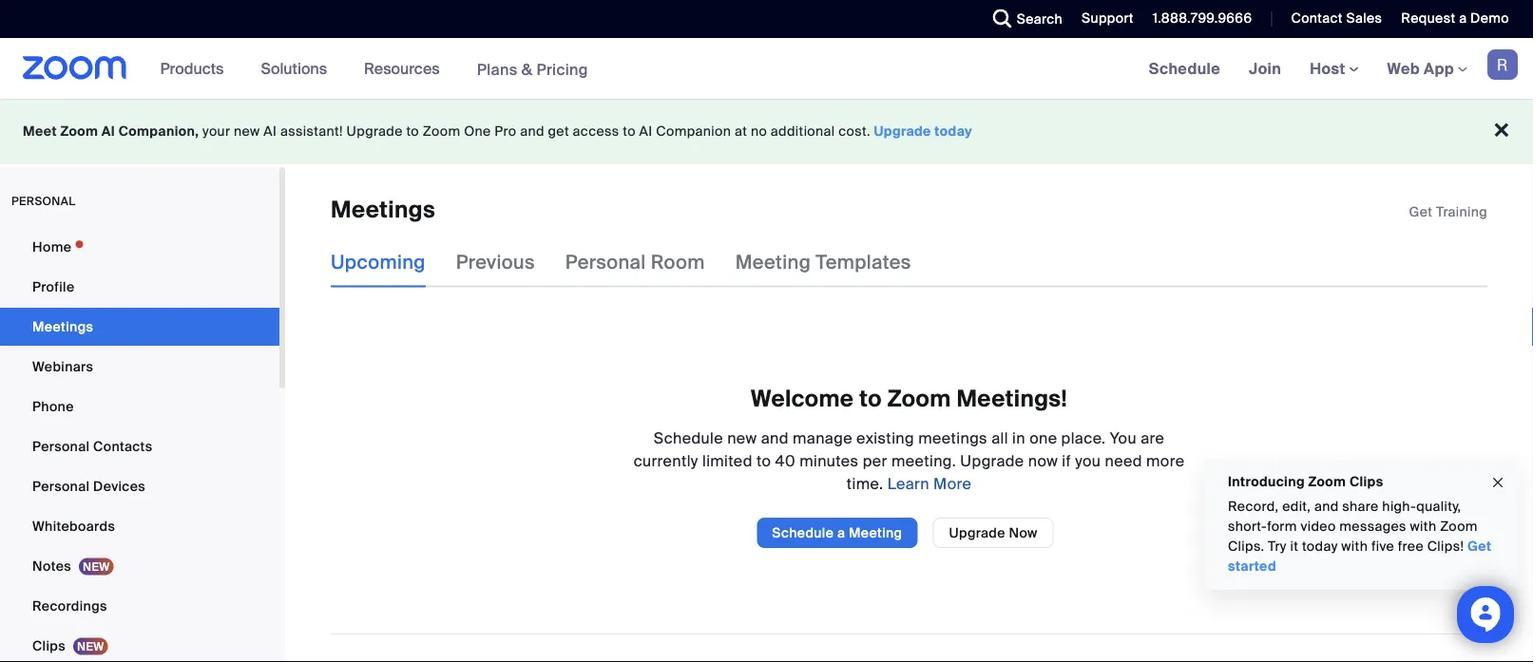 Task type: describe. For each thing, give the bounding box(es) containing it.
five
[[1372, 538, 1395, 556]]

personal for personal room
[[566, 250, 646, 275]]

welcome
[[751, 384, 854, 414]]

request
[[1402, 10, 1456, 27]]

plans & pricing
[[477, 59, 588, 79]]

it
[[1291, 538, 1299, 556]]

whiteboards
[[32, 518, 115, 535]]

schedule a meeting
[[772, 524, 903, 542]]

get started
[[1228, 538, 1492, 576]]

a for request
[[1460, 10, 1468, 27]]

personal
[[11, 194, 76, 209]]

more
[[934, 474, 972, 494]]

short-
[[1228, 518, 1268, 536]]

web app button
[[1388, 58, 1468, 78]]

zoom up edit,
[[1309, 473, 1347, 491]]

resources
[[364, 58, 440, 78]]

profile picture image
[[1488, 49, 1519, 80]]

if
[[1062, 451, 1072, 471]]

schedule for schedule
[[1149, 58, 1221, 78]]

webinars
[[32, 358, 93, 376]]

companion
[[656, 123, 731, 140]]

get training link
[[1410, 203, 1488, 221]]

contact
[[1292, 10, 1343, 27]]

time.
[[847, 474, 884, 494]]

upcoming
[[331, 250, 426, 275]]

1.888.799.9666 button up schedule link
[[1153, 10, 1253, 27]]

record,
[[1228, 498, 1279, 516]]

get
[[548, 123, 569, 140]]

get training
[[1410, 203, 1488, 221]]

room
[[651, 250, 705, 275]]

plans
[[477, 59, 518, 79]]

app
[[1424, 58, 1455, 78]]

share
[[1343, 498, 1379, 516]]

get for get started
[[1468, 538, 1492, 556]]

meetings link
[[0, 308, 280, 346]]

welcome to zoom meetings!
[[751, 384, 1068, 414]]

solutions button
[[261, 38, 336, 99]]

contact sales
[[1292, 10, 1383, 27]]

high-
[[1383, 498, 1417, 516]]

support
[[1082, 10, 1134, 27]]

upgrade today link
[[874, 123, 973, 140]]

upgrade now
[[949, 524, 1038, 542]]

banner containing products
[[0, 38, 1534, 100]]

2 ai from the left
[[264, 123, 277, 140]]

web
[[1388, 58, 1421, 78]]

at
[[735, 123, 748, 140]]

in
[[1013, 428, 1026, 448]]

whiteboards link
[[0, 508, 280, 546]]

schedule for schedule new and manage existing meetings all in one place. you are currently limited to 40 minutes per meeting. upgrade now if you need more time.
[[654, 428, 724, 448]]

zoom right meet
[[60, 123, 98, 140]]

need
[[1105, 451, 1143, 471]]

new inside meet zoom ai companion, footer
[[234, 123, 260, 140]]

learn more
[[884, 474, 972, 494]]

solutions
[[261, 58, 327, 78]]

you
[[1076, 451, 1101, 471]]

product information navigation
[[146, 38, 603, 100]]

search button
[[979, 0, 1068, 38]]

meeting inside "button"
[[849, 524, 903, 542]]

join link
[[1235, 38, 1296, 99]]

meeting inside tab list
[[736, 250, 811, 275]]

products button
[[160, 38, 232, 99]]

contacts
[[93, 438, 153, 455]]

and for record, edit, and share high-quality, short-form video messages with zoom clips. try it today with five free clips!
[[1315, 498, 1339, 516]]

host
[[1310, 58, 1350, 78]]

form
[[1268, 518, 1298, 536]]

learn more link
[[884, 474, 972, 494]]

zoom logo image
[[23, 56, 127, 80]]

3 ai from the left
[[640, 123, 653, 140]]

search
[[1017, 10, 1063, 28]]

sales
[[1347, 10, 1383, 27]]

manage
[[793, 428, 853, 448]]

upgrade down product information navigation
[[347, 123, 403, 140]]

access
[[573, 123, 620, 140]]

1 ai from the left
[[102, 123, 115, 140]]

zoom inside the record, edit, and share high-quality, short-form video messages with zoom clips. try it today with five free clips!
[[1441, 518, 1478, 536]]

0 horizontal spatial with
[[1342, 538, 1368, 556]]

devices
[[93, 478, 146, 495]]

1.888.799.9666 button up join
[[1139, 0, 1257, 38]]

one
[[1030, 428, 1058, 448]]

meet zoom ai companion, your new ai assistant! upgrade to zoom one pro and get access to ai companion at no additional cost. upgrade today
[[23, 123, 973, 140]]

now
[[1029, 451, 1058, 471]]

phone
[[32, 398, 74, 416]]

recordings link
[[0, 588, 280, 626]]

companion,
[[119, 123, 199, 140]]

video
[[1301, 518, 1337, 536]]

to up existing at the bottom right of the page
[[860, 384, 882, 414]]

clips.
[[1228, 538, 1265, 556]]

upgrade inside upgrade now button
[[949, 524, 1006, 542]]

quality,
[[1417, 498, 1462, 516]]

started
[[1228, 558, 1277, 576]]

free
[[1399, 538, 1424, 556]]

clips link
[[0, 628, 280, 663]]

meet zoom ai companion, footer
[[0, 99, 1534, 164]]

personal for personal contacts
[[32, 438, 90, 455]]

you
[[1110, 428, 1137, 448]]

meeting templates
[[736, 250, 912, 275]]

upgrade now button
[[933, 518, 1054, 548]]

recordings
[[32, 598, 107, 615]]

get started link
[[1228, 538, 1492, 576]]

now
[[1009, 524, 1038, 542]]

clips!
[[1428, 538, 1465, 556]]



Task type: locate. For each thing, give the bounding box(es) containing it.
schedule link
[[1135, 38, 1235, 99]]

1 horizontal spatial and
[[761, 428, 789, 448]]

personal inside tabs of meeting tab list
[[566, 250, 646, 275]]

demo
[[1471, 10, 1510, 27]]

personal contacts link
[[0, 428, 280, 466]]

0 horizontal spatial new
[[234, 123, 260, 140]]

host button
[[1310, 58, 1359, 78]]

support link
[[1068, 0, 1139, 38], [1082, 10, 1134, 27]]

personal menu menu
[[0, 228, 280, 663]]

meetings
[[331, 195, 436, 225], [32, 318, 93, 336]]

40
[[775, 451, 796, 471]]

1 horizontal spatial with
[[1411, 518, 1437, 536]]

schedule for schedule a meeting
[[772, 524, 834, 542]]

upgrade left now on the right bottom of page
[[949, 524, 1006, 542]]

profile link
[[0, 268, 280, 306]]

1 vertical spatial schedule
[[654, 428, 724, 448]]

2 horizontal spatial and
[[1315, 498, 1339, 516]]

0 vertical spatial meetings
[[331, 195, 436, 225]]

today inside the record, edit, and share high-quality, short-form video messages with zoom clips. try it today with five free clips!
[[1303, 538, 1338, 556]]

1 vertical spatial with
[[1342, 538, 1368, 556]]

to right access
[[623, 123, 636, 140]]

place.
[[1062, 428, 1106, 448]]

schedule inside schedule new and manage existing meetings all in one place. you are currently limited to 40 minutes per meeting. upgrade now if you need more time.
[[654, 428, 724, 448]]

0 vertical spatial and
[[520, 123, 545, 140]]

0 horizontal spatial meetings
[[32, 318, 93, 336]]

a down minutes
[[838, 524, 846, 542]]

1 vertical spatial and
[[761, 428, 789, 448]]

1 horizontal spatial a
[[1460, 10, 1468, 27]]

schedule down "40"
[[772, 524, 834, 542]]

2 vertical spatial and
[[1315, 498, 1339, 516]]

phone link
[[0, 388, 280, 426]]

2 vertical spatial schedule
[[772, 524, 834, 542]]

1 vertical spatial today
[[1303, 538, 1338, 556]]

get for get training
[[1410, 203, 1433, 221]]

personal devices
[[32, 478, 146, 495]]

1 horizontal spatial new
[[728, 428, 757, 448]]

personal inside personal contacts link
[[32, 438, 90, 455]]

schedule inside schedule a meeting "button"
[[772, 524, 834, 542]]

and left get
[[520, 123, 545, 140]]

to inside schedule new and manage existing meetings all in one place. you are currently limited to 40 minutes per meeting. upgrade now if you need more time.
[[757, 451, 771, 471]]

0 horizontal spatial get
[[1410, 203, 1433, 221]]

with down messages
[[1342, 538, 1368, 556]]

1 horizontal spatial get
[[1468, 538, 1492, 556]]

0 vertical spatial meeting
[[736, 250, 811, 275]]

meeting down time.
[[849, 524, 903, 542]]

2 vertical spatial personal
[[32, 478, 90, 495]]

schedule down 1.888.799.9666
[[1149, 58, 1221, 78]]

personal for personal devices
[[32, 478, 90, 495]]

personal room
[[566, 250, 705, 275]]

meetings navigation
[[1135, 38, 1534, 100]]

upgrade right cost.
[[874, 123, 932, 140]]

personal up whiteboards
[[32, 478, 90, 495]]

learn
[[888, 474, 930, 494]]

and for schedule new and manage existing meetings all in one place. you are currently limited to 40 minutes per meeting. upgrade now if you need more time.
[[761, 428, 789, 448]]

a inside "button"
[[838, 524, 846, 542]]

0 horizontal spatial schedule
[[654, 428, 724, 448]]

zoom up meetings
[[888, 384, 951, 414]]

resources button
[[364, 38, 448, 99]]

templates
[[816, 250, 912, 275]]

today inside meet zoom ai companion, footer
[[935, 123, 973, 140]]

banner
[[0, 38, 1534, 100]]

currently
[[634, 451, 699, 471]]

1 vertical spatial new
[[728, 428, 757, 448]]

personal
[[566, 250, 646, 275], [32, 438, 90, 455], [32, 478, 90, 495]]

your
[[203, 123, 230, 140]]

and inside the record, edit, and share high-quality, short-form video messages with zoom clips. try it today with five free clips!
[[1315, 498, 1339, 516]]

training
[[1437, 203, 1488, 221]]

a for schedule
[[838, 524, 846, 542]]

introducing
[[1228, 473, 1305, 491]]

meetings inside the personal menu menu
[[32, 318, 93, 336]]

pricing
[[537, 59, 588, 79]]

clips up share
[[1350, 473, 1384, 491]]

personal down phone
[[32, 438, 90, 455]]

introducing zoom clips
[[1228, 473, 1384, 491]]

plans & pricing link
[[477, 59, 588, 79], [477, 59, 588, 79]]

web app
[[1388, 58, 1455, 78]]

ai left companion,
[[102, 123, 115, 140]]

0 vertical spatial clips
[[1350, 473, 1384, 491]]

new right your
[[234, 123, 260, 140]]

get inside get started
[[1468, 538, 1492, 556]]

tabs of meeting tab list
[[331, 238, 942, 288]]

limited
[[703, 451, 753, 471]]

one
[[464, 123, 491, 140]]

zoom
[[60, 123, 98, 140], [423, 123, 461, 140], [888, 384, 951, 414], [1309, 473, 1347, 491], [1441, 518, 1478, 536]]

and inside meet zoom ai companion, footer
[[520, 123, 545, 140]]

ai left the assistant!
[[264, 123, 277, 140]]

previous
[[456, 250, 535, 275]]

minutes
[[800, 451, 859, 471]]

0 vertical spatial a
[[1460, 10, 1468, 27]]

1 horizontal spatial meetings
[[331, 195, 436, 225]]

personal devices link
[[0, 468, 280, 506]]

schedule
[[1149, 58, 1221, 78], [654, 428, 724, 448], [772, 524, 834, 542]]

1 vertical spatial meeting
[[849, 524, 903, 542]]

pro
[[495, 123, 517, 140]]

record, edit, and share high-quality, short-form video messages with zoom clips. try it today with five free clips!
[[1228, 498, 1478, 556]]

cost.
[[839, 123, 871, 140]]

personal contacts
[[32, 438, 153, 455]]

1 vertical spatial personal
[[32, 438, 90, 455]]

&
[[522, 59, 533, 79]]

0 horizontal spatial and
[[520, 123, 545, 140]]

schedule inside schedule link
[[1149, 58, 1221, 78]]

profile
[[32, 278, 75, 296]]

personal inside personal devices link
[[32, 478, 90, 495]]

per
[[863, 451, 888, 471]]

0 vertical spatial personal
[[566, 250, 646, 275]]

meetings up upcoming
[[331, 195, 436, 225]]

meeting
[[736, 250, 811, 275], [849, 524, 903, 542]]

new up limited
[[728, 428, 757, 448]]

all
[[992, 428, 1009, 448]]

0 vertical spatial get
[[1410, 203, 1433, 221]]

messages
[[1340, 518, 1407, 536]]

to left "40"
[[757, 451, 771, 471]]

with up free
[[1411, 518, 1437, 536]]

0 horizontal spatial clips
[[32, 638, 66, 655]]

get right clips!
[[1468, 538, 1492, 556]]

and up video
[[1315, 498, 1339, 516]]

schedule a meeting button
[[757, 518, 918, 548]]

clips down recordings
[[32, 638, 66, 655]]

1 vertical spatial get
[[1468, 538, 1492, 556]]

0 vertical spatial schedule
[[1149, 58, 1221, 78]]

0 vertical spatial with
[[1411, 518, 1437, 536]]

2 horizontal spatial schedule
[[1149, 58, 1221, 78]]

edit,
[[1283, 498, 1311, 516]]

webinars link
[[0, 348, 280, 386]]

1 vertical spatial clips
[[32, 638, 66, 655]]

meeting left templates
[[736, 250, 811, 275]]

1 horizontal spatial meeting
[[849, 524, 903, 542]]

home
[[32, 238, 72, 256]]

zoom up clips!
[[1441, 518, 1478, 536]]

with
[[1411, 518, 1437, 536], [1342, 538, 1368, 556]]

zoom left 'one' at the top left of page
[[423, 123, 461, 140]]

upgrade inside schedule new and manage existing meetings all in one place. you are currently limited to 40 minutes per meeting. upgrade now if you need more time.
[[961, 451, 1025, 471]]

1 horizontal spatial schedule
[[772, 524, 834, 542]]

ai left companion
[[640, 123, 653, 140]]

0 horizontal spatial ai
[[102, 123, 115, 140]]

contact sales link
[[1277, 0, 1388, 38], [1292, 10, 1383, 27]]

additional
[[771, 123, 835, 140]]

schedule new and manage existing meetings all in one place. you are currently limited to 40 minutes per meeting. upgrade now if you need more time.
[[634, 428, 1185, 494]]

meetings up webinars
[[32, 318, 93, 336]]

existing
[[857, 428, 915, 448]]

personal left room
[[566, 250, 646, 275]]

a left demo
[[1460, 10, 1468, 27]]

home link
[[0, 228, 280, 266]]

1 horizontal spatial ai
[[264, 123, 277, 140]]

and inside schedule new and manage existing meetings all in one place. you are currently limited to 40 minutes per meeting. upgrade now if you need more time.
[[761, 428, 789, 448]]

0 vertical spatial today
[[935, 123, 973, 140]]

2 horizontal spatial ai
[[640, 123, 653, 140]]

0 horizontal spatial meeting
[[736, 250, 811, 275]]

1 vertical spatial meetings
[[32, 318, 93, 336]]

assistant!
[[280, 123, 343, 140]]

0 vertical spatial new
[[234, 123, 260, 140]]

1 horizontal spatial clips
[[1350, 473, 1384, 491]]

request a demo
[[1402, 10, 1510, 27]]

and up "40"
[[761, 428, 789, 448]]

1.888.799.9666 button
[[1139, 0, 1257, 38], [1153, 10, 1253, 27]]

0 horizontal spatial today
[[935, 123, 973, 140]]

ai
[[102, 123, 115, 140], [264, 123, 277, 140], [640, 123, 653, 140]]

are
[[1141, 428, 1165, 448]]

close image
[[1491, 472, 1506, 494]]

upgrade down all
[[961, 451, 1025, 471]]

to down resources 'dropdown button'
[[406, 123, 419, 140]]

schedule up currently
[[654, 428, 724, 448]]

0 horizontal spatial a
[[838, 524, 846, 542]]

1 vertical spatial a
[[838, 524, 846, 542]]

join
[[1249, 58, 1282, 78]]

request a demo link
[[1388, 0, 1534, 38], [1402, 10, 1510, 27]]

get left training
[[1410, 203, 1433, 221]]

clips inside the personal menu menu
[[32, 638, 66, 655]]

1 horizontal spatial today
[[1303, 538, 1338, 556]]

new inside schedule new and manage existing meetings all in one place. you are currently limited to 40 minutes per meeting. upgrade now if you need more time.
[[728, 428, 757, 448]]



Task type: vqa. For each thing, say whether or not it's contained in the screenshot.
the Audio
no



